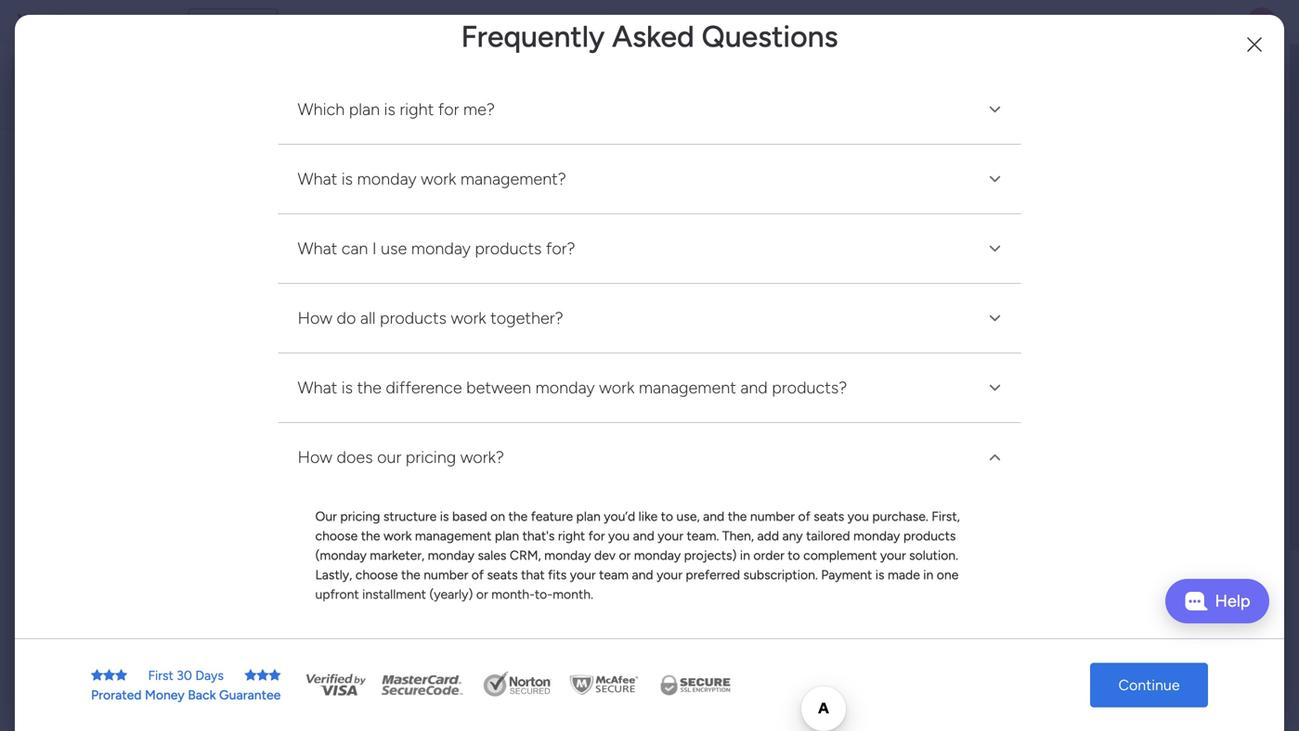 Task type: vqa. For each thing, say whether or not it's contained in the screenshot.
THE "TOGETHER?"
yes



Task type: locate. For each thing, give the bounding box(es) containing it.
0 vertical spatial lottie animation element
[[593, 45, 1115, 115]]

public board image left roadmap
[[635, 567, 656, 587]]

quick search results list box
[[287, 174, 948, 647]]

work
[[421, 169, 456, 189], [451, 309, 486, 329], [599, 378, 635, 398], [384, 529, 412, 544]]

help button down the with
[[1166, 580, 1270, 624]]

of down sales
[[472, 568, 484, 583]]

right down feature
[[558, 529, 585, 544]]

templates inside boost your workflow in minutes with ready-made templates
[[1088, 569, 1155, 586]]

to down any
[[788, 548, 800, 564]]

1 horizontal spatial lottie animation element
[[593, 45, 1115, 115]]

marketer,
[[370, 548, 425, 564]]

quickly access your recent boards, inbox and workspaces
[[265, 70, 567, 108]]

is right close recently visited icon
[[342, 169, 353, 189]]

close image for which plan is right for me?
[[984, 99, 1006, 121]]

in left the minutes
[[1145, 546, 1156, 564]]

0 horizontal spatial help
[[1157, 684, 1191, 704]]

3 what from the top
[[298, 378, 337, 398]]

is up recently visited
[[384, 100, 396, 120]]

close image
[[984, 168, 1006, 191], [984, 308, 1006, 330], [984, 377, 1006, 400]]

monday inside what can i use monday products for? dropdown button
[[411, 239, 471, 259]]

templates down workflow
[[1088, 569, 1155, 586]]

complete
[[1021, 142, 1095, 162]]

1 vertical spatial templates
[[1126, 610, 1192, 627]]

the inside dropdown button
[[357, 378, 382, 398]]

1 horizontal spatial pricing
[[406, 448, 456, 468]]

0 horizontal spatial your
[[483, 104, 545, 143]]

to right like
[[661, 509, 673, 525]]

and inside quickly access your recent boards, inbox and workspaces
[[543, 70, 567, 88]]

team right fits
[[599, 568, 629, 583]]

what is monday work management?
[[298, 169, 566, 189]]

1 horizontal spatial management
[[639, 378, 736, 398]]

monday dev > my team > my scrum team for getting started
[[333, 598, 576, 614]]

is inside dropdown button
[[342, 378, 353, 398]]

team right "products?"
[[871, 371, 901, 386]]

public board image
[[635, 339, 656, 359], [310, 567, 331, 587]]

you'd
[[604, 509, 635, 525]]

0 vertical spatial close image
[[984, 168, 1006, 191]]

and inside dropdown button
[[741, 378, 768, 398]]

of
[[798, 509, 811, 525], [472, 568, 484, 583]]

3 star image from the left
[[269, 670, 281, 683]]

what down tasks
[[298, 378, 337, 398]]

in down then, on the bottom right of the page
[[740, 548, 750, 564]]

monday inside what is monday work management? dropdown button
[[357, 169, 417, 189]]

monday up fits
[[544, 548, 591, 564]]

learn & get inspired
[[993, 669, 1126, 687]]

0 vertical spatial help
[[1215, 592, 1251, 612]]

1 star image from the left
[[91, 670, 103, 683]]

2 horizontal spatial in
[[1145, 546, 1156, 564]]

star image for 1st star image from right
[[245, 670, 257, 683]]

management?
[[460, 169, 566, 189]]

monday up use
[[357, 169, 417, 189]]

dev for tasks
[[383, 371, 405, 386]]

0 vertical spatial management
[[639, 378, 736, 398]]

number up (yearly)
[[424, 568, 468, 583]]

2 how from the top
[[298, 448, 333, 468]]

public board image for roadmap
[[635, 567, 656, 587]]

difference
[[386, 378, 462, 398]]

0 vertical spatial templates
[[1088, 569, 1155, 586]]

0 horizontal spatial right
[[400, 100, 434, 120]]

dev
[[150, 12, 177, 33], [383, 371, 405, 386], [709, 371, 730, 386], [594, 548, 616, 564], [383, 598, 405, 614]]

templates right explore
[[1126, 610, 1192, 627]]

0 horizontal spatial public board image
[[310, 339, 331, 359]]

chat bot icon image
[[1185, 593, 1208, 611]]

pricing right the our
[[340, 509, 380, 525]]

made
[[888, 568, 920, 583], [1047, 569, 1084, 586]]

me?
[[463, 100, 495, 120]]

1 horizontal spatial for
[[588, 529, 605, 544]]

month.
[[553, 587, 593, 603]]

0 vertical spatial for
[[438, 100, 459, 120]]

1 horizontal spatial you
[[848, 509, 869, 525]]

1 horizontal spatial number
[[750, 509, 795, 525]]

dev left see
[[150, 12, 177, 33]]

search everything image
[[1141, 13, 1160, 32]]

you
[[848, 509, 869, 525], [608, 529, 630, 544]]

1 vertical spatial close image
[[984, 308, 1006, 330]]

continue
[[1119, 677, 1180, 695]]

templates
[[1088, 569, 1155, 586], [1126, 610, 1192, 627]]

1 vertical spatial help button
[[1142, 679, 1206, 710]]

your left profile
[[1099, 142, 1133, 162]]

explore
[[1072, 610, 1122, 627]]

right down recent
[[400, 100, 434, 120]]

you down you'd at the left of the page
[[608, 529, 630, 544]]

work inside our pricing structure is based on the feature plan you'd like to use, and the number of seats you purchase. first, choose the work management plan that's right for you and your team. then, add any tailored monday products (monday marketer, monday sales crm, monday dev or monday projects) in order to complement your solution. lastly, choose the number of seats that fits your team and your preferred subscription. payment is made in one upfront installment (yearly) or month-to-month.
[[384, 529, 412, 544]]

the down tasks
[[357, 378, 382, 398]]

month-
[[491, 587, 535, 603]]

0 horizontal spatial number
[[424, 568, 468, 583]]

1 vertical spatial how
[[298, 448, 333, 468]]

monday inside what is the difference between monday work management and products? dropdown button
[[535, 378, 595, 398]]

tasks, main board element
[[0, 254, 237, 286]]

dev inside our pricing structure is based on the feature plan you'd like to use, and the number of seats you purchase. first, choose the work management plan that's right for you and your team. then, add any tailored monday products (monday marketer, monday sales crm, monday dev or monday projects) in order to complement your solution. lastly, choose the number of seats that fits your team and your preferred subscription. payment is made in one upfront installment (yearly) or month-to-month.
[[594, 548, 616, 564]]

recently
[[313, 152, 381, 172]]

0 vertical spatial public board image
[[310, 339, 331, 359]]

team inside our pricing structure is based on the feature plan you'd like to use, and the number of seats you purchase. first, choose the work management plan that's right for you and your team. then, add any tailored monday products (monday marketer, monday sales crm, monday dev or monday projects) in order to complement your solution. lastly, choose the number of seats that fits your team and your preferred subscription. payment is made in one upfront installment (yearly) or month-to-month.
[[599, 568, 629, 583]]

is left add to favorites icon
[[876, 568, 885, 583]]

0 horizontal spatial for
[[438, 100, 459, 120]]

2 close image from the top
[[984, 238, 1006, 260]]

see
[[213, 14, 235, 30]]

work left together?
[[451, 309, 486, 329]]

made down solution. on the bottom
[[888, 568, 920, 583]]

lottie animation element
[[593, 45, 1115, 115], [0, 544, 237, 732]]

team down fits
[[546, 598, 576, 614]]

1 close image from the top
[[984, 99, 1006, 121]]

what left can
[[298, 239, 337, 259]]

1 how from the top
[[298, 309, 333, 329]]

0 horizontal spatial lottie animation element
[[0, 544, 237, 732]]

1 horizontal spatial or
[[619, 548, 631, 564]]

pricing inside how does our pricing work? dropdown button
[[406, 448, 456, 468]]

work inside 'dropdown button'
[[451, 309, 486, 329]]

(monday
[[315, 548, 367, 564]]

recently visited
[[313, 152, 437, 172]]

choose up (monday
[[315, 529, 358, 544]]

for left me?
[[438, 100, 459, 120]]

public board image for sprints
[[635, 339, 656, 359]]

team right between
[[546, 371, 576, 386]]

sprints, main board element
[[0, 286, 237, 318]]

close image inside which plan is right for me? dropdown button
[[984, 99, 1006, 121]]

how left do at the left top
[[298, 309, 333, 329]]

1 horizontal spatial products
[[475, 239, 542, 259]]

help up getting started element
[[1157, 684, 1191, 704]]

is down tasks
[[342, 378, 353, 398]]

how inside 'dropdown button'
[[298, 309, 333, 329]]

0 horizontal spatial pricing
[[340, 509, 380, 525]]

questions
[[702, 19, 838, 54]]

help
[[1215, 592, 1251, 612], [1157, 684, 1191, 704]]

0 vertical spatial public board image
[[635, 339, 656, 359]]

monday dev > my team > my scrum team for tasks
[[333, 371, 576, 386]]

team for getting started
[[440, 598, 472, 614]]

what down which on the top of the page
[[298, 169, 337, 189]]

products up solution. on the bottom
[[904, 529, 956, 544]]

1 vertical spatial close image
[[984, 238, 1006, 260]]

subscription.
[[744, 568, 818, 583]]

choose up installment
[[356, 568, 398, 583]]

your down inbox
[[483, 104, 545, 143]]

monday down like
[[634, 548, 681, 564]]

1 vertical spatial management
[[415, 529, 492, 544]]

close image for what can i use monday products for?
[[984, 238, 1006, 260]]

how inside dropdown button
[[298, 448, 333, 468]]

dev down you'd at the left of the page
[[594, 548, 616, 564]]

2 vertical spatial close image
[[984, 377, 1006, 400]]

seats up tailored
[[814, 509, 845, 525]]

number up add
[[750, 509, 795, 525]]

right
[[400, 100, 434, 120], [558, 529, 585, 544]]

public board image left sprints
[[635, 339, 656, 359]]

monday down sprints
[[658, 371, 705, 386]]

for
[[438, 100, 459, 120], [588, 529, 605, 544]]

that
[[521, 568, 545, 583]]

0 vertical spatial of
[[798, 509, 811, 525]]

1 vertical spatial or
[[476, 587, 488, 603]]

scrum for tasks
[[507, 371, 543, 386]]

0 vertical spatial number
[[750, 509, 795, 525]]

complement
[[803, 548, 877, 564]]

0 vertical spatial seats
[[814, 509, 845, 525]]

0 vertical spatial help button
[[1166, 580, 1270, 624]]

use,
[[677, 509, 700, 525]]

of up any
[[798, 509, 811, 525]]

what for what is monday work management?
[[298, 169, 337, 189]]

public board image
[[310, 339, 331, 359], [635, 567, 656, 587]]

1 vertical spatial public board image
[[635, 567, 656, 587]]

team
[[440, 371, 472, 386], [765, 371, 797, 386], [440, 598, 472, 614]]

1 vertical spatial right
[[558, 529, 585, 544]]

management down based
[[415, 529, 492, 544]]

work up marketer,
[[384, 529, 412, 544]]

ssl encrypted image
[[649, 672, 741, 700]]

any
[[782, 529, 803, 544]]

1 vertical spatial for
[[588, 529, 605, 544]]

what for what is the difference between monday work management and products?
[[298, 378, 337, 398]]

0 vertical spatial you
[[848, 509, 869, 525]]

pricing inside our pricing structure is based on the feature plan you'd like to use, and the number of seats you purchase. first, choose the work management plan that's right for you and your team. then, add any tailored monday products (monday marketer, monday sales crm, monday dev or monday projects) in order to complement your solution. lastly, choose the number of seats that fits your team and your preferred subscription. payment is made in one upfront installment (yearly) or month-to-month.
[[340, 509, 380, 525]]

help button right inspired
[[1142, 679, 1206, 710]]

how does our pricing work? button
[[278, 424, 1021, 492]]

monday right select product "image"
[[83, 12, 146, 33]]

getting started
[[337, 568, 445, 586]]

templates inside button
[[1126, 610, 1192, 627]]

1 close image from the top
[[984, 168, 1006, 191]]

what inside dropdown button
[[298, 169, 337, 189]]

roadmap, main board element
[[0, 318, 237, 349]]

0 vertical spatial choose
[[315, 529, 358, 544]]

or down you'd at the left of the page
[[619, 548, 631, 564]]

how
[[298, 309, 333, 329], [298, 448, 333, 468]]

dev for getting started
[[383, 598, 405, 614]]

0 horizontal spatial seats
[[487, 568, 518, 583]]

seats
[[814, 509, 845, 525], [487, 568, 518, 583]]

0 vertical spatial pricing
[[406, 448, 456, 468]]

solution.
[[909, 548, 958, 564]]

1 horizontal spatial of
[[798, 509, 811, 525]]

based
[[452, 509, 487, 525]]

2 what from the top
[[298, 239, 337, 259]]

help right chat bot icon
[[1215, 592, 1251, 612]]

0 vertical spatial how
[[298, 309, 333, 329]]

close image inside how do all products work together? 'dropdown button'
[[984, 308, 1006, 330]]

preferred
[[686, 568, 740, 583]]

installment
[[362, 587, 426, 603]]

1 what from the top
[[298, 169, 337, 189]]

is inside dropdown button
[[384, 100, 396, 120]]

close image inside what can i use monday products for? dropdown button
[[984, 238, 1006, 260]]

work up "what can i use monday products for?"
[[421, 169, 456, 189]]

plans
[[239, 14, 269, 30]]

tailored
[[806, 529, 850, 544]]

learn
[[993, 669, 1030, 687]]

add to favorites image for sprints
[[897, 339, 916, 358]]

dev down "how do all products work together?"
[[383, 371, 405, 386]]

explore templates
[[1072, 610, 1192, 627]]

scrum for sprints
[[832, 371, 868, 386]]

option
[[0, 222, 237, 226]]

your inside quickly access your recent boards, inbox and workspaces
[[368, 70, 398, 88]]

1 vertical spatial you
[[608, 529, 630, 544]]

public board image left tasks
[[310, 339, 331, 359]]

1 vertical spatial help
[[1157, 684, 1191, 704]]

plan
[[349, 100, 380, 120], [710, 143, 774, 182], [576, 509, 601, 525], [495, 529, 519, 544]]

heading containing your pro trial has ended,
[[483, 104, 816, 182]]

1 horizontal spatial public board image
[[635, 567, 656, 587]]

0 horizontal spatial products
[[380, 309, 447, 329]]

structure
[[383, 509, 437, 525]]

get
[[1047, 669, 1069, 687]]

what is the difference between monday work management and products?
[[298, 378, 847, 398]]

lottie animation image
[[0, 544, 237, 732]]

star image
[[115, 670, 127, 683], [257, 670, 269, 683], [269, 670, 281, 683]]

team
[[546, 371, 576, 386], [871, 371, 901, 386], [599, 568, 629, 583], [546, 598, 576, 614]]

1 horizontal spatial to
[[788, 548, 800, 564]]

frequently
[[461, 19, 605, 54]]

mastercard secure code image
[[376, 672, 468, 700]]

add to favorites image
[[897, 567, 916, 586]]

and
[[543, 70, 567, 88], [741, 378, 768, 398], [703, 509, 725, 525], [633, 529, 655, 544], [632, 568, 653, 583]]

1 vertical spatial products
[[380, 309, 447, 329]]

3 star image from the left
[[245, 670, 257, 683]]

then,
[[722, 529, 754, 544]]

1 vertical spatial what
[[298, 239, 337, 259]]

close image inside what is the difference between monday work management and products? dropdown button
[[984, 377, 1006, 400]]

lastly,
[[315, 568, 352, 583]]

and right inbox
[[543, 70, 567, 88]]

getting started, main board element
[[0, 412, 237, 444]]

dev down sprints
[[709, 371, 730, 386]]

0 vertical spatial to
[[661, 509, 673, 525]]

work down how do all products work together? 'dropdown button'
[[599, 378, 635, 398]]

pricing right our
[[406, 448, 456, 468]]

2 close image from the top
[[984, 308, 1006, 330]]

public board image up upfront
[[310, 567, 331, 587]]

heading
[[483, 104, 816, 182]]

add to favorites image
[[572, 339, 591, 358], [897, 339, 916, 358], [572, 567, 591, 586]]

in left one
[[923, 568, 934, 583]]

products
[[475, 239, 542, 259], [380, 309, 447, 329], [904, 529, 956, 544]]

you up tailored
[[848, 509, 869, 525]]

0 vertical spatial what
[[298, 169, 337, 189]]

how left does
[[298, 448, 333, 468]]

what
[[298, 169, 337, 189], [298, 239, 337, 259], [298, 378, 337, 398]]

2 star image from the left
[[257, 670, 269, 683]]

monday down getting
[[333, 598, 380, 614]]

star image
[[91, 670, 103, 683], [103, 670, 115, 683], [245, 670, 257, 683]]

products inside dropdown button
[[475, 239, 542, 259]]

0 vertical spatial products
[[475, 239, 542, 259]]

products left for?
[[475, 239, 542, 259]]

1 horizontal spatial right
[[558, 529, 585, 544]]

2 horizontal spatial products
[[904, 529, 956, 544]]

made down workflow
[[1047, 569, 1084, 586]]

what is monday work management? button
[[278, 145, 1021, 214]]

or left the month-
[[476, 587, 488, 603]]

star image for 1st star image from the left
[[91, 670, 103, 683]]

1 horizontal spatial in
[[923, 568, 934, 583]]

how does our pricing work?
[[298, 448, 504, 468]]

1 vertical spatial seats
[[487, 568, 518, 583]]

seats down sales
[[487, 568, 518, 583]]

3 close image from the top
[[984, 377, 1006, 400]]

with
[[1217, 546, 1246, 564]]

team for getting started
[[546, 598, 576, 614]]

1 horizontal spatial made
[[1047, 569, 1084, 586]]

select product image
[[17, 13, 35, 32]]

the up then, on the bottom right of the page
[[728, 509, 747, 525]]

list box
[[0, 219, 237, 695]]

like
[[639, 509, 658, 525]]

dev down getting started
[[383, 598, 405, 614]]

2 vertical spatial products
[[904, 529, 956, 544]]

2 vertical spatial what
[[298, 378, 337, 398]]

1 vertical spatial choose
[[356, 568, 398, 583]]

started
[[393, 568, 445, 586]]

explore templates button
[[1004, 600, 1260, 637]]

monday
[[83, 12, 146, 33], [357, 169, 417, 189], [411, 239, 471, 259], [333, 371, 380, 386], [658, 371, 705, 386], [535, 378, 595, 398], [854, 529, 900, 544], [428, 548, 475, 564], [544, 548, 591, 564], [634, 548, 681, 564], [333, 598, 380, 614]]

2 star image from the left
[[103, 670, 115, 683]]

0 horizontal spatial made
[[888, 568, 920, 583]]

products right all
[[380, 309, 447, 329]]

1 horizontal spatial public board image
[[635, 339, 656, 359]]

1 vertical spatial public board image
[[310, 567, 331, 587]]

products inside 'dropdown button'
[[380, 309, 447, 329]]

payment
[[821, 568, 872, 583]]

upfront
[[315, 587, 359, 603]]

monday right use
[[411, 239, 471, 259]]

products?
[[772, 378, 847, 398]]

close image
[[984, 99, 1006, 121], [984, 238, 1006, 260]]

1 vertical spatial pricing
[[340, 509, 380, 525]]

boards,
[[449, 70, 498, 88]]

or
[[619, 548, 631, 564], [476, 587, 488, 603]]

and left "products?"
[[741, 378, 768, 398]]

0 vertical spatial right
[[400, 100, 434, 120]]

monday right between
[[535, 378, 595, 398]]

for down you'd at the left of the page
[[588, 529, 605, 544]]

order
[[754, 548, 785, 564]]

your inside your pro trial has ended, choose your plan
[[483, 104, 545, 143]]

your inside boost your workflow in minutes with ready-made templates
[[1046, 546, 1076, 564]]

management down sprints
[[639, 378, 736, 398]]

retrospectives, main board element
[[0, 381, 237, 412]]

0 horizontal spatial public board image
[[310, 567, 331, 587]]

1 vertical spatial of
[[472, 568, 484, 583]]

0 vertical spatial close image
[[984, 99, 1006, 121]]

0 horizontal spatial management
[[415, 529, 492, 544]]

right inside dropdown button
[[400, 100, 434, 120]]

between
[[466, 378, 531, 398]]



Task type: describe. For each thing, give the bounding box(es) containing it.
(yearly)
[[429, 587, 473, 603]]

and up team.
[[703, 509, 725, 525]]

quickly
[[265, 70, 315, 88]]

for inside our pricing structure is based on the feature plan you'd like to use, and the number of seats you purchase. first, choose the work management plan that's right for you and your team. then, add any tailored monday products (monday marketer, monday sales crm, monday dev or monday projects) in order to complement your solution. lastly, choose the number of seats that fits your team and your preferred subscription. payment is made in one upfront installment (yearly) or month-to-month.
[[588, 529, 605, 544]]

0 horizontal spatial of
[[472, 568, 484, 583]]

prorated money back guarantee
[[91, 688, 281, 704]]

how for how does our pricing work?
[[298, 448, 333, 468]]

which
[[298, 100, 345, 120]]

open image
[[984, 447, 1006, 469]]

monday down purchase.
[[854, 529, 900, 544]]

roadmap
[[662, 568, 727, 586]]

ended,
[[721, 104, 816, 143]]

does
[[337, 448, 373, 468]]

access
[[319, 70, 365, 88]]

your inside your pro trial has ended, choose your plan
[[640, 143, 703, 182]]

profile
[[1137, 142, 1186, 162]]

for inside dropdown button
[[438, 100, 459, 120]]

monday dev > my team > my scrum team for sprints
[[658, 371, 901, 386]]

team.
[[687, 529, 719, 544]]

pro
[[552, 104, 596, 143]]

1 vertical spatial number
[[424, 568, 468, 583]]

1 horizontal spatial seats
[[814, 509, 845, 525]]

our pricing structure is based on the feature plan you'd like to use, and the number of seats you purchase. first, choose the work management plan that's right for you and your team. then, add any tailored monday products (monday marketer, monday sales crm, monday dev or monday projects) in order to complement your solution. lastly, choose the number of seats that fits your team and your preferred subscription. payment is made in one upfront installment (yearly) or month-to-month.
[[315, 509, 960, 603]]

inbox image
[[1014, 13, 1033, 32]]

right inside our pricing structure is based on the feature plan you'd like to use, and the number of seats you purchase. first, choose the work management plan that's right for you and your team. then, add any tailored monday products (monday marketer, monday sales crm, monday dev or monday projects) in order to complement your solution. lastly, choose the number of seats that fits your team and your preferred subscription. payment is made in one upfront installment (yearly) or month-to-month.
[[558, 529, 585, 544]]

and down like
[[633, 529, 655, 544]]

0 horizontal spatial or
[[476, 587, 488, 603]]

team for sprints
[[765, 371, 797, 386]]

0 horizontal spatial you
[[608, 529, 630, 544]]

help image
[[1182, 13, 1201, 32]]

one
[[937, 568, 959, 583]]

first 30 days
[[148, 668, 224, 684]]

can
[[342, 239, 368, 259]]

getting started element
[[993, 704, 1271, 732]]

is inside dropdown button
[[342, 169, 353, 189]]

tasks
[[337, 340, 375, 358]]

made inside boost your workflow in minutes with ready-made templates
[[1047, 569, 1084, 586]]

verified by visa image
[[303, 672, 368, 700]]

0 horizontal spatial to
[[661, 509, 673, 525]]

norton secured image
[[476, 672, 559, 700]]

our
[[315, 509, 337, 525]]

management inside dropdown button
[[639, 378, 736, 398]]

public board image for tasks
[[310, 339, 331, 359]]

work?
[[460, 448, 504, 468]]

plan inside dropdown button
[[349, 100, 380, 120]]

monday up started
[[428, 548, 475, 564]]

public board image for getting started
[[310, 567, 331, 587]]

recent
[[402, 70, 445, 88]]

sprints
[[662, 340, 711, 358]]

plan inside your pro trial has ended, choose your plan
[[710, 143, 774, 182]]

how for how do all products work together?
[[298, 309, 333, 329]]

apps image
[[1096, 13, 1114, 32]]

team for sprints
[[871, 371, 901, 386]]

i
[[372, 239, 377, 259]]

trial
[[604, 104, 655, 143]]

dev for sprints
[[709, 371, 730, 386]]

add to favorites image for getting started
[[572, 567, 591, 586]]

how do all products work together?
[[298, 309, 563, 329]]

which plan is right for me?
[[298, 100, 495, 120]]

ready-
[[1004, 569, 1047, 586]]

close image inside what is monday work management? dropdown button
[[984, 168, 1006, 191]]

mcafee secure image
[[567, 672, 641, 700]]

for?
[[546, 239, 575, 259]]

all
[[360, 309, 376, 329]]

what can i use monday products for? button
[[278, 215, 1021, 283]]

1 horizontal spatial help
[[1215, 592, 1251, 612]]

which plan is right for me? button
[[278, 75, 1021, 144]]

close image for together?
[[984, 308, 1006, 330]]

crm,
[[510, 548, 541, 564]]

the right the on
[[509, 509, 528, 525]]

together?
[[490, 309, 563, 329]]

invite members image
[[1055, 13, 1074, 32]]

add
[[757, 529, 779, 544]]

close image for monday
[[984, 377, 1006, 400]]

what for what can i use monday products for?
[[298, 239, 337, 259]]

management inside our pricing structure is based on the feature plan you'd like to use, and the number of seats you purchase. first, choose the work management plan that's right for you and your team. then, add any tailored monday products (monday marketer, monday sales crm, monday dev or monday projects) in order to complement your solution. lastly, choose the number of seats that fits your team and your preferred subscription. payment is made in one upfront installment (yearly) or month-to-month.
[[415, 529, 492, 544]]

use
[[381, 239, 407, 259]]

boost
[[1004, 546, 1043, 564]]

getting
[[337, 568, 390, 586]]

your pro trial has ended, choose your plan
[[483, 104, 816, 182]]

workspaces
[[265, 91, 344, 108]]

notifications image
[[973, 13, 992, 32]]

1 horizontal spatial your
[[1099, 142, 1133, 162]]

&
[[1034, 669, 1043, 687]]

how do all products work together? button
[[278, 284, 1021, 353]]

choose
[[526, 143, 633, 182]]

asked
[[612, 19, 695, 54]]

is left based
[[440, 509, 449, 525]]

1 star image from the left
[[115, 670, 127, 683]]

team for tasks
[[546, 371, 576, 386]]

first,
[[932, 509, 960, 525]]

0 horizontal spatial in
[[740, 548, 750, 564]]

back
[[188, 688, 216, 704]]

boost your workflow in minutes with ready-made templates
[[1004, 546, 1246, 586]]

on
[[491, 509, 505, 525]]

sales
[[478, 548, 507, 564]]

and left roadmap
[[632, 568, 653, 583]]

inspired
[[1073, 669, 1126, 687]]

work inside dropdown button
[[599, 378, 635, 398]]

see plans button
[[188, 8, 278, 36]]

prorated
[[91, 688, 142, 704]]

team for tasks
[[440, 371, 472, 386]]

that's
[[522, 529, 555, 544]]

inbox
[[502, 70, 539, 88]]

visited
[[385, 152, 437, 172]]

frequently asked questions
[[461, 19, 838, 54]]

money
[[145, 688, 185, 704]]

monday down tasks
[[333, 371, 380, 386]]

1 vertical spatial to
[[788, 548, 800, 564]]

button padding image
[[1245, 35, 1264, 54]]

what is the difference between monday work management and products? button
[[278, 354, 1021, 423]]

close recently visited image
[[287, 151, 309, 174]]

products inside our pricing structure is based on the feature plan you'd like to use, and the number of seats you purchase. first, choose the work management plan that's right for you and your team. then, add any tailored monday products (monday marketer, monday sales crm, monday dev or monday projects) in order to complement your solution. lastly, choose the number of seats that fits your team and your preferred subscription. payment is made in one upfront installment (yearly) or month-to-month.
[[904, 529, 956, 544]]

noah lott image
[[1247, 7, 1277, 37]]

purchase.
[[872, 509, 929, 525]]

roadmap link
[[627, 416, 933, 625]]

bugs queue, main board element
[[0, 349, 237, 381]]

days
[[195, 668, 224, 684]]

the down marketer,
[[401, 568, 421, 583]]

projects)
[[684, 548, 737, 564]]

minutes
[[1160, 546, 1213, 564]]

1 vertical spatial lottie animation element
[[0, 544, 237, 732]]

guarantee
[[219, 688, 281, 704]]

feature
[[531, 509, 573, 525]]

30
[[177, 668, 192, 684]]

0 vertical spatial or
[[619, 548, 631, 564]]

add to favorites image for tasks
[[572, 339, 591, 358]]

the up marketer,
[[361, 529, 380, 544]]

made inside our pricing structure is based on the feature plan you'd like to use, and the number of seats you purchase. first, choose the work management plan that's right for you and your team. then, add any tailored monday products (monday marketer, monday sales crm, monday dev or monday projects) in order to complement your solution. lastly, choose the number of seats that fits your team and your preferred subscription. payment is made in one upfront installment (yearly) or month-to-month.
[[888, 568, 920, 583]]

continue button
[[1090, 664, 1208, 708]]

in inside boost your workflow in minutes with ready-made templates
[[1145, 546, 1156, 564]]

work inside dropdown button
[[421, 169, 456, 189]]

scrum for getting started
[[507, 598, 543, 614]]

templates image image
[[1010, 401, 1255, 529]]



